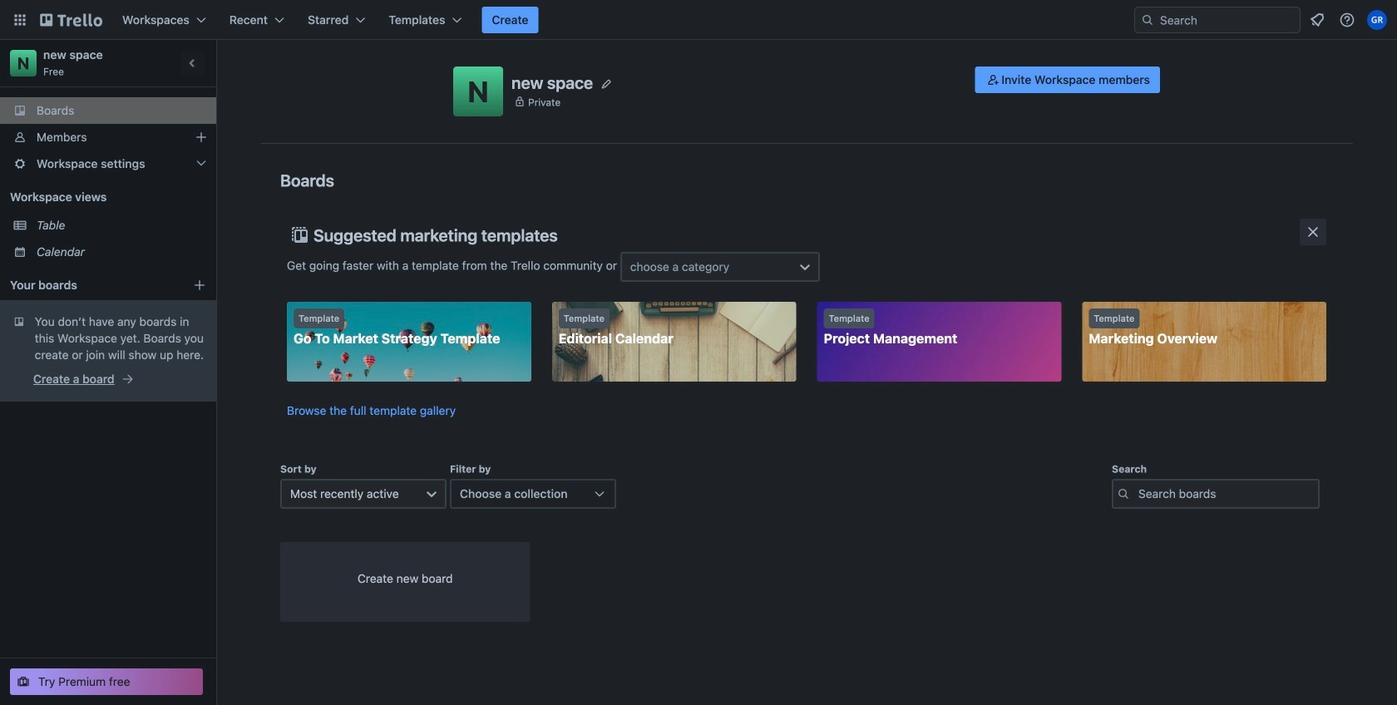 Task type: locate. For each thing, give the bounding box(es) containing it.
search image
[[1141, 13, 1155, 27]]

back to home image
[[40, 7, 102, 33]]

greg robinson (gregrobinson96) image
[[1368, 10, 1388, 30]]

Search field
[[1155, 8, 1300, 32]]

primary element
[[0, 0, 1398, 40]]

Search boards text field
[[1112, 479, 1320, 509]]

sm image
[[985, 72, 1002, 88]]



Task type: vqa. For each thing, say whether or not it's contained in the screenshot.
rightmost Workspaces
no



Task type: describe. For each thing, give the bounding box(es) containing it.
your boards with 0 items element
[[10, 275, 185, 295]]

open information menu image
[[1339, 12, 1356, 28]]

add board image
[[193, 279, 206, 292]]

0 notifications image
[[1308, 10, 1328, 30]]

workspace navigation collapse icon image
[[181, 52, 205, 75]]



